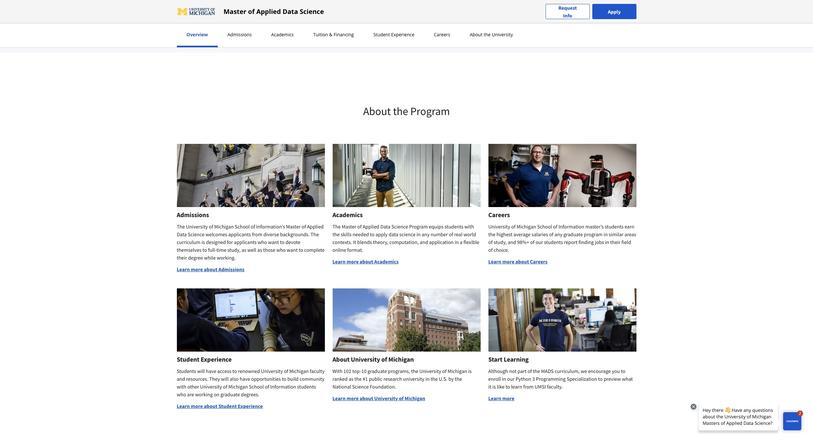 Task type: locate. For each thing, give the bounding box(es) containing it.
about for about the program
[[363, 105, 391, 118]]

michigan inside university of michigan school of information master's students earn the highest average salaries of any graduate program in similar areas of study, and 98%+ of our students report finding jobs in their field of choice.
[[517, 224, 536, 230]]

community
[[300, 376, 324, 383]]

school up degrees.
[[249, 384, 264, 391]]

want
[[268, 239, 279, 246], [287, 247, 298, 254]]

the
[[450, 25, 457, 31], [484, 31, 491, 38], [393, 105, 408, 118], [333, 231, 340, 238], [488, 231, 496, 238], [411, 368, 418, 375], [533, 368, 540, 375], [354, 376, 362, 383], [431, 376, 438, 383], [455, 376, 462, 383]]

0 vertical spatial who
[[258, 239, 267, 246]]

full-
[[208, 247, 216, 254]]

0 vertical spatial with
[[464, 224, 474, 230]]

their
[[610, 239, 621, 246], [177, 255, 187, 261]]

michigan up 'programs,'
[[388, 356, 414, 364]]

as right well
[[257, 247, 262, 254]]

0 horizontal spatial have
[[206, 368, 216, 375]]

on
[[214, 392, 219, 398]]

information inside students will have access to renowned university of michigan faculty and resources. they will also have opportunities to build community with other university of michigan school of information students who are working on graduate degrees.
[[270, 384, 296, 391]]

about
[[470, 31, 483, 38], [363, 105, 391, 118], [333, 356, 350, 364]]

application down number
[[429, 239, 454, 246]]

the inside 'the master of applied data science program equips students with the skills needed to apply data science in any number of real world contexts. it blends theory, computation, and application in a flexible online format.'
[[333, 224, 341, 230]]

about down format.
[[360, 259, 373, 265]]

as down 102
[[349, 376, 353, 383]]

0 horizontal spatial student experience
[[177, 356, 232, 364]]

application up about the university link
[[458, 25, 483, 31]]

science up the curriculum on the left bottom of the page
[[188, 231, 204, 238]]

science up data
[[391, 224, 408, 230]]

study, inside the university of michigan school of information's master of applied data science welcomes applicants from diverse backgrounds. the curriculum is designed for applicants who want to devote themselves to full-time study, as well as those who want to complete their degree while working.
[[227, 247, 241, 254]]

more for start learning
[[502, 396, 514, 402]]

0 vertical spatial admissions
[[227, 31, 252, 38]]

learn more about admissions
[[177, 267, 244, 273]]

0 vertical spatial study,
[[494, 239, 507, 246]]

who left are
[[177, 392, 186, 398]]

1 horizontal spatial information
[[559, 224, 584, 230]]

apply button
[[592, 4, 636, 19]]

study, inside university of michigan school of information master's students earn the highest average salaries of any graduate program in similar areas of study, and 98%+ of our students report finding jobs in their field of choice.
[[494, 239, 507, 246]]

program
[[410, 105, 450, 118], [409, 224, 428, 230]]

the inside university of michigan school of information master's students earn the highest average salaries of any graduate program in similar areas of study, and 98%+ of our students report finding jobs in their field of choice.
[[488, 231, 496, 238]]

specialization
[[567, 376, 597, 383]]

in
[[417, 231, 421, 238], [604, 231, 608, 238], [455, 239, 459, 246], [605, 239, 609, 246], [425, 376, 430, 383], [502, 376, 506, 383]]

2 horizontal spatial applied
[[363, 224, 379, 230]]

0 horizontal spatial application
[[429, 239, 454, 246]]

0 vertical spatial their
[[610, 239, 621, 246]]

1 vertical spatial their
[[177, 255, 187, 261]]

not
[[509, 368, 517, 375]]

0 vertical spatial program
[[410, 105, 450, 118]]

applicants
[[228, 231, 251, 238], [234, 239, 257, 246]]

university inside the university of michigan school of information's master of applied data science welcomes applicants from diverse backgrounds. the curriculum is designed for applicants who want to devote themselves to full-time study, as well as those who want to complete their degree while working.
[[186, 224, 208, 230]]

0 vertical spatial our
[[536, 239, 543, 246]]

real
[[454, 231, 462, 238]]

learn down online
[[333, 259, 346, 265]]

learn more about careers link
[[488, 259, 548, 265]]

2 vertical spatial graduate
[[221, 392, 240, 398]]

financing
[[334, 31, 354, 38]]

our down salaries
[[536, 239, 543, 246]]

2 horizontal spatial as
[[349, 376, 353, 383]]

1 any from the left
[[422, 231, 430, 238]]

the
[[177, 224, 185, 230], [333, 224, 341, 230], [311, 231, 319, 238]]

careers down learn more about the application requirements
[[434, 31, 450, 38]]

any down equips
[[422, 231, 430, 238]]

earn
[[625, 224, 634, 230]]

1 vertical spatial will
[[221, 376, 229, 383]]

2 horizontal spatial about
[[470, 31, 483, 38]]

and inside university of michigan school of information master's students earn the highest average salaries of any graduate program in similar areas of study, and 98%+ of our students report finding jobs in their field of choice.
[[508, 239, 516, 246]]

from down python
[[523, 384, 534, 391]]

2 vertical spatial admissions
[[218, 267, 244, 273]]

is
[[202, 239, 205, 246], [468, 368, 472, 375], [492, 384, 496, 391]]

1 horizontal spatial application
[[458, 25, 483, 31]]

who up those
[[258, 239, 267, 246]]

study, up the choice.
[[494, 239, 507, 246]]

1 vertical spatial study,
[[227, 247, 241, 254]]

master up admissions "link"
[[224, 7, 246, 16]]

you
[[612, 368, 620, 375]]

0 horizontal spatial is
[[202, 239, 205, 246]]

1 vertical spatial program
[[409, 224, 428, 230]]

applied inside 'the master of applied data science program equips students with the skills needed to apply data science in any number of real world contexts. it blends theory, computation, and application in a flexible online format.'
[[363, 224, 379, 230]]

learn more about the application requirements
[[410, 25, 513, 31]]

in right university
[[425, 376, 430, 383]]

from
[[252, 231, 262, 238], [523, 384, 534, 391]]

areas
[[625, 231, 636, 238]]

finding
[[579, 239, 594, 246]]

0 horizontal spatial will
[[197, 368, 205, 375]]

about
[[436, 25, 449, 31], [360, 259, 373, 265], [516, 259, 529, 265], [204, 267, 217, 273], [360, 396, 373, 402], [204, 404, 217, 410]]

needed
[[353, 231, 369, 238]]

1 horizontal spatial academics
[[333, 211, 363, 219]]

2 horizontal spatial is
[[492, 384, 496, 391]]

about down on
[[204, 404, 217, 410]]

application
[[458, 25, 483, 31], [429, 239, 454, 246]]

learning
[[504, 356, 529, 364]]

and inside 'the master of applied data science program equips students with the skills needed to apply data science in any number of real world contexts. it blends theory, computation, and application in a flexible online format.'
[[420, 239, 428, 246]]

1 horizontal spatial any
[[555, 231, 562, 238]]

0 horizontal spatial from
[[252, 231, 262, 238]]

0 vertical spatial careers
[[434, 31, 450, 38]]

1 horizontal spatial experience
[[238, 404, 263, 410]]

jobs
[[595, 239, 604, 246]]

more down the choice.
[[502, 259, 514, 265]]

2 vertical spatial careers
[[530, 259, 548, 265]]

while
[[204, 255, 216, 261]]

learn for start learning
[[488, 396, 501, 402]]

michigan
[[214, 224, 234, 230], [517, 224, 536, 230], [388, 356, 414, 364], [289, 368, 309, 375], [448, 368, 467, 375], [228, 384, 248, 391], [405, 396, 425, 402]]

number
[[431, 231, 448, 238]]

more down national
[[347, 396, 359, 402]]

1 horizontal spatial data
[[283, 7, 298, 16]]

working
[[195, 392, 213, 398]]

students down community
[[297, 384, 316, 391]]

0 horizontal spatial experience
[[201, 356, 232, 364]]

about down while
[[204, 267, 217, 273]]

our inside university of michigan school of information master's students earn the highest average salaries of any graduate program in similar areas of study, and 98%+ of our students report finding jobs in their field of choice.
[[536, 239, 543, 246]]

with left other
[[177, 384, 186, 391]]

learn down are
[[177, 404, 190, 410]]

to left build
[[282, 376, 286, 383]]

our
[[536, 239, 543, 246], [507, 376, 515, 383]]

and right computation, at the bottom
[[420, 239, 428, 246]]

master's
[[585, 224, 604, 230]]

1 vertical spatial about
[[363, 105, 391, 118]]

1 horizontal spatial and
[[420, 239, 428, 246]]

as inside with 102 top-10 graduate programs, the university of michigan is ranked as the #1 public research university in the u.s. by the national science foundation.
[[349, 376, 353, 383]]

0 vertical spatial about
[[470, 31, 483, 38]]

1 horizontal spatial student
[[218, 404, 237, 410]]

0 horizontal spatial and
[[177, 376, 185, 383]]

0 horizontal spatial study,
[[227, 247, 241, 254]]

data up the curriculum on the left bottom of the page
[[177, 231, 187, 238]]

experience
[[391, 31, 414, 38], [201, 356, 232, 364], [238, 404, 263, 410]]

1 vertical spatial our
[[507, 376, 515, 383]]

school inside university of michigan school of information master's students earn the highest average salaries of any graduate program in similar areas of study, and 98%+ of our students report finding jobs in their field of choice.
[[537, 224, 552, 230]]

0 horizontal spatial applied
[[256, 7, 281, 16]]

learn more about admissions link
[[177, 267, 244, 273]]

as left well
[[242, 247, 246, 254]]

in inside although not part of the mads curriculum, we encourage you to enroll in our python 3 programming specialization to preview what it is like to learn from umsi faculty.
[[502, 376, 506, 383]]

0 horizontal spatial with
[[177, 384, 186, 391]]

the up complete
[[311, 231, 319, 238]]

1 horizontal spatial the
[[311, 231, 319, 238]]

overview
[[186, 31, 208, 38]]

have down renowned
[[240, 376, 250, 383]]

learn more
[[488, 396, 514, 402]]

applicants up well
[[234, 239, 257, 246]]

the inside 'the master of applied data science program equips students with the skills needed to apply data science in any number of real world contexts. it blends theory, computation, and application in a flexible online format.'
[[333, 231, 340, 238]]

start learning
[[488, 356, 529, 364]]

application inside 'the master of applied data science program equips students with the skills needed to apply data science in any number of real world contexts. it blends theory, computation, and application in a flexible online format.'
[[429, 239, 454, 246]]

master up backgrounds.
[[286, 224, 301, 230]]

1 vertical spatial want
[[287, 247, 298, 254]]

0 vertical spatial academics
[[271, 31, 294, 38]]

overview link
[[185, 31, 210, 38]]

1 horizontal spatial with
[[464, 224, 474, 230]]

michigan up by
[[448, 368, 467, 375]]

graduate inside students will have access to renowned university of michigan faculty and resources. they will also have opportunities to build community with other university of michigan school of information students who are working on graduate degrees.
[[221, 392, 240, 398]]

blends
[[357, 239, 372, 246]]

encourage
[[588, 368, 611, 375]]

degree
[[188, 255, 203, 261]]

graduate inside university of michigan school of information master's students earn the highest average salaries of any graduate program in similar areas of study, and 98%+ of our students report finding jobs in their field of choice.
[[564, 231, 583, 238]]

careers down salaries
[[530, 259, 548, 265]]

admissions link
[[226, 31, 254, 38]]

michigan up average
[[517, 224, 536, 230]]

2 any from the left
[[555, 231, 562, 238]]

1 horizontal spatial who
[[258, 239, 267, 246]]

their down themselves
[[177, 255, 187, 261]]

university inside with 102 top-10 graduate programs, the university of michigan is ranked as the #1 public research university in the u.s. by the national science foundation.
[[419, 368, 441, 375]]

python
[[516, 376, 531, 383]]

want down diverse
[[268, 239, 279, 246]]

1 horizontal spatial applied
[[307, 224, 324, 230]]

their inside university of michigan school of information master's students earn the highest average salaries of any graduate program in similar areas of study, and 98%+ of our students report finding jobs in their field of choice.
[[610, 239, 621, 246]]

will
[[197, 368, 205, 375], [221, 376, 229, 383]]

0 vertical spatial is
[[202, 239, 205, 246]]

to right you
[[621, 368, 626, 375]]

0 vertical spatial student experience
[[373, 31, 414, 38]]

salaries
[[532, 231, 548, 238]]

1 horizontal spatial graduate
[[368, 368, 387, 375]]

ranked
[[333, 376, 348, 383]]

to right the like
[[506, 384, 510, 391]]

0 horizontal spatial as
[[242, 247, 246, 254]]

our inside although not part of the mads curriculum, we encourage you to enroll in our python 3 programming specialization to preview what it is like to learn from umsi faculty.
[[507, 376, 515, 383]]

have
[[206, 368, 216, 375], [240, 376, 250, 383]]

university
[[492, 31, 513, 38], [186, 224, 208, 230], [488, 224, 510, 230], [351, 356, 380, 364], [261, 368, 283, 375], [419, 368, 441, 375], [200, 384, 222, 391], [374, 396, 398, 402]]

learn up student experience link
[[410, 25, 423, 31]]

1 horizontal spatial is
[[468, 368, 472, 375]]

0 vertical spatial from
[[252, 231, 262, 238]]

0 horizontal spatial academics
[[271, 31, 294, 38]]

0 vertical spatial student
[[373, 31, 390, 38]]

university up u.s.
[[419, 368, 441, 375]]

from inside although not part of the mads curriculum, we encourage you to enroll in our python 3 programming specialization to preview what it is like to learn from umsi faculty.
[[523, 384, 534, 391]]

more for academics
[[347, 259, 359, 265]]

university of michigan school of information master's students earn the highest average salaries of any graduate program in similar areas of study, and 98%+ of our students report finding jobs in their field of choice.
[[488, 224, 636, 254]]

more down the like
[[502, 396, 514, 402]]

applied up academics link
[[256, 7, 281, 16]]

1 horizontal spatial from
[[523, 384, 534, 391]]

with up world at the right of page
[[464, 224, 474, 230]]

will down access on the bottom of the page
[[221, 376, 229, 383]]

apply
[[608, 8, 621, 15]]

students inside 'the master of applied data science program equips students with the skills needed to apply data science in any number of real world contexts. it blends theory, computation, and application in a flexible online format.'
[[445, 224, 463, 230]]

10
[[361, 368, 367, 375]]

learn for academics
[[333, 259, 346, 265]]

master up skills
[[342, 224, 356, 230]]

students up similar
[[605, 224, 624, 230]]

0 horizontal spatial about
[[333, 356, 350, 364]]

data inside 'the master of applied data science program equips students with the skills needed to apply data science in any number of real world contexts. it blends theory, computation, and application in a flexible online format.'
[[380, 224, 390, 230]]

start
[[488, 356, 502, 364]]

want down devote
[[287, 247, 298, 254]]

with inside 'the master of applied data science program equips students with the skills needed to apply data science in any number of real world contexts. it blends theory, computation, and application in a flexible online format.'
[[464, 224, 474, 230]]

learn more about academics
[[333, 259, 399, 265]]

1 vertical spatial who
[[276, 247, 286, 254]]

mads
[[541, 368, 554, 375]]

research
[[383, 376, 402, 383]]

and down the students
[[177, 376, 185, 383]]

1 vertical spatial careers
[[488, 211, 510, 219]]

learn more about university of michigan
[[333, 396, 425, 402]]

the for academics
[[333, 224, 341, 230]]

1 horizontal spatial about
[[363, 105, 391, 118]]

any inside university of michigan school of information master's students earn the highest average salaries of any graduate program in similar areas of study, and 98%+ of our students report finding jobs in their field of choice.
[[555, 231, 562, 238]]

programming
[[536, 376, 566, 383]]

information up report
[[559, 224, 584, 230]]

1 vertical spatial graduate
[[368, 368, 387, 375]]

0 vertical spatial information
[[559, 224, 584, 230]]

science inside the university of michigan school of information's master of applied data science welcomes applicants from diverse backgrounds. the curriculum is designed for applicants who want to devote themselves to full-time study, as well as those who want to complete their degree while working.
[[188, 231, 204, 238]]

graduate right on
[[221, 392, 240, 398]]

more for careers
[[502, 259, 514, 265]]

of inside although not part of the mads curriculum, we encourage you to enroll in our python 3 programming specialization to preview what it is like to learn from umsi faculty.
[[528, 368, 532, 375]]

0 vertical spatial will
[[197, 368, 205, 375]]

in up the like
[[502, 376, 506, 383]]

we
[[581, 368, 587, 375]]

more down format.
[[347, 259, 359, 265]]

2 vertical spatial who
[[177, 392, 186, 398]]

1 horizontal spatial their
[[610, 239, 621, 246]]

0 horizontal spatial our
[[507, 376, 515, 383]]

and down highest
[[508, 239, 516, 246]]

who right those
[[276, 247, 286, 254]]

learn down degree
[[177, 267, 190, 273]]

1 vertical spatial is
[[468, 368, 472, 375]]

welcomes
[[205, 231, 227, 238]]

careers link
[[432, 31, 452, 38]]

about for about the university
[[470, 31, 483, 38]]

careers up highest
[[488, 211, 510, 219]]

school up well
[[235, 224, 250, 230]]

student experience
[[373, 31, 414, 38], [177, 356, 232, 364]]

the for admissions
[[177, 224, 185, 230]]

academics up skills
[[333, 211, 363, 219]]

their down similar
[[610, 239, 621, 246]]

any right salaries
[[555, 231, 562, 238]]

programs,
[[388, 368, 410, 375]]

university inside university of michigan school of information master's students earn the highest average salaries of any graduate program in similar areas of study, and 98%+ of our students report finding jobs in their field of choice.
[[488, 224, 510, 230]]

students up real
[[445, 224, 463, 230]]

1 vertical spatial student
[[177, 356, 199, 364]]

2 horizontal spatial the
[[333, 224, 341, 230]]

1 vertical spatial information
[[270, 384, 296, 391]]

will up resources.
[[197, 368, 205, 375]]

any inside 'the master of applied data science program equips students with the skills needed to apply data science in any number of real world contexts. it blends theory, computation, and application in a flexible online format.'
[[422, 231, 430, 238]]

who
[[258, 239, 267, 246], [276, 247, 286, 254], [177, 392, 186, 398]]

data up the apply
[[380, 224, 390, 230]]

backgrounds.
[[280, 231, 310, 238]]

2 vertical spatial about
[[333, 356, 350, 364]]

1 horizontal spatial want
[[287, 247, 298, 254]]

learn for about university of michigan
[[333, 396, 346, 402]]

0 vertical spatial application
[[458, 25, 483, 31]]

learn down it
[[488, 396, 501, 402]]

learn down national
[[333, 396, 346, 402]]

student
[[373, 31, 390, 38], [177, 356, 199, 364], [218, 404, 237, 410]]

0 horizontal spatial any
[[422, 231, 430, 238]]

from left diverse
[[252, 231, 262, 238]]

2 vertical spatial is
[[492, 384, 496, 391]]

more for student experience
[[191, 404, 203, 410]]

school up salaries
[[537, 224, 552, 230]]

0 horizontal spatial their
[[177, 255, 187, 261]]

2 vertical spatial academics
[[374, 259, 399, 265]]

0 horizontal spatial data
[[177, 231, 187, 238]]

about down 98%+
[[516, 259, 529, 265]]

the university of michigan school of information's master of applied data science welcomes applicants from diverse backgrounds. the curriculum is designed for applicants who want to devote themselves to full-time study, as well as those who want to complete their degree while working.
[[177, 224, 325, 261]]

the up the curriculum on the left bottom of the page
[[177, 224, 185, 230]]

more up careers link
[[424, 25, 435, 31]]

about for about university of michigan
[[333, 356, 350, 364]]

1 horizontal spatial our
[[536, 239, 543, 246]]

0 horizontal spatial graduate
[[221, 392, 240, 398]]

graduate up report
[[564, 231, 583, 238]]

learn down the choice.
[[488, 259, 501, 265]]

1 horizontal spatial master
[[286, 224, 301, 230]]

of
[[248, 7, 255, 16], [209, 224, 213, 230], [251, 224, 255, 230], [302, 224, 306, 230], [357, 224, 362, 230], [511, 224, 516, 230], [553, 224, 557, 230], [449, 231, 453, 238], [549, 231, 554, 238], [488, 239, 493, 246], [530, 239, 535, 246], [488, 247, 493, 254], [381, 356, 387, 364], [284, 368, 288, 375], [442, 368, 447, 375], [528, 368, 532, 375], [223, 384, 227, 391], [265, 384, 269, 391], [399, 396, 404, 402]]

1 vertical spatial student experience
[[177, 356, 232, 364]]

master
[[224, 7, 246, 16], [286, 224, 301, 230], [342, 224, 356, 230]]

school inside the university of michigan school of information's master of applied data science welcomes applicants from diverse backgrounds. the curriculum is designed for applicants who want to devote themselves to full-time study, as well as those who want to complete their degree while working.
[[235, 224, 250, 230]]

michigan up welcomes
[[214, 224, 234, 230]]

1 horizontal spatial student experience
[[373, 31, 414, 38]]

learn
[[410, 25, 423, 31], [333, 259, 346, 265], [488, 259, 501, 265], [177, 267, 190, 273], [333, 396, 346, 402], [488, 396, 501, 402], [177, 404, 190, 410]]

in right jobs
[[605, 239, 609, 246]]

0 vertical spatial want
[[268, 239, 279, 246]]

academics down master of applied data science
[[271, 31, 294, 38]]

0 horizontal spatial who
[[177, 392, 186, 398]]

about down #1
[[360, 396, 373, 402]]

2 vertical spatial data
[[177, 231, 187, 238]]

0 horizontal spatial information
[[270, 384, 296, 391]]

degrees.
[[241, 392, 259, 398]]

1 vertical spatial applicants
[[234, 239, 257, 246]]

more down degree
[[191, 267, 203, 273]]

our down the not
[[507, 376, 515, 383]]

more
[[424, 25, 435, 31], [347, 259, 359, 265], [502, 259, 514, 265], [191, 267, 203, 273], [347, 396, 359, 402], [502, 396, 514, 402], [191, 404, 203, 410]]

applied up needed
[[363, 224, 379, 230]]

what
[[622, 376, 633, 383]]

have up they at the left bottom of the page
[[206, 368, 216, 375]]



Task type: vqa. For each thing, say whether or not it's contained in the screenshot.
the Start Learning
yes



Task type: describe. For each thing, give the bounding box(es) containing it.
of inside with 102 top-10 graduate programs, the university of michigan is ranked as the #1 public research university in the u.s. by the national science foundation.
[[442, 368, 447, 375]]

devote
[[286, 239, 300, 246]]

is inside the university of michigan school of information's master of applied data science welcomes applicants from diverse backgrounds. the curriculum is designed for applicants who want to devote themselves to full-time study, as well as those who want to complete their degree while working.
[[202, 239, 205, 246]]

university down 'foundation.' at the bottom of the page
[[374, 396, 398, 402]]

apply
[[376, 231, 388, 238]]

computation,
[[389, 239, 419, 246]]

who inside students will have access to renowned university of michigan faculty and resources. they will also have opportunities to build community with other university of michigan school of information students who are working on graduate degrees.
[[177, 392, 186, 398]]

enroll
[[488, 376, 501, 383]]

opportunities
[[251, 376, 281, 383]]

and inside students will have access to renowned university of michigan faculty and resources. they will also have opportunities to build community with other university of michigan school of information students who are working on graduate degrees.
[[177, 376, 185, 383]]

tuition & financing
[[313, 31, 354, 38]]

0 horizontal spatial careers
[[434, 31, 450, 38]]

part
[[518, 368, 527, 375]]

in inside with 102 top-10 graduate programs, the university of michigan is ranked as the #1 public research university in the u.s. by the national science foundation.
[[425, 376, 430, 383]]

learn for careers
[[488, 259, 501, 265]]

about the university
[[470, 31, 513, 38]]

they
[[209, 376, 220, 383]]

graduate inside with 102 top-10 graduate programs, the university of michigan is ranked as the #1 public research university in the u.s. by the national science foundation.
[[368, 368, 387, 375]]

in right 'science'
[[417, 231, 421, 238]]

students down salaries
[[544, 239, 563, 246]]

to left devote
[[280, 239, 285, 246]]

also
[[230, 376, 239, 383]]

about the university link
[[468, 31, 515, 38]]

in up jobs
[[604, 231, 608, 238]]

science inside with 102 top-10 graduate programs, the university of michigan is ranked as the #1 public research university in the u.s. by the national science foundation.
[[352, 384, 369, 391]]

university down requirements
[[492, 31, 513, 38]]

choice.
[[494, 247, 509, 254]]

to down devote
[[299, 247, 303, 254]]

more for about university of michigan
[[347, 396, 359, 402]]

world
[[464, 231, 476, 238]]

students inside students will have access to renowned university of michigan faculty and resources. they will also have opportunities to build community with other university of michigan school of information students who are working on graduate degrees.
[[297, 384, 316, 391]]

field
[[622, 239, 631, 246]]

master inside the university of michigan school of information's master of applied data science welcomes applicants from diverse backgrounds. the curriculum is designed for applicants who want to devote themselves to full-time study, as well as those who want to complete their degree while working.
[[286, 224, 301, 230]]

other
[[187, 384, 199, 391]]

applied inside the university of michigan school of information's master of applied data science welcomes applicants from diverse backgrounds. the curriculum is designed for applicants who want to devote themselves to full-time study, as well as those who want to complete their degree while working.
[[307, 224, 324, 230]]

about up careers link
[[436, 25, 449, 31]]

curriculum,
[[555, 368, 580, 375]]

#1
[[363, 376, 368, 383]]

michigan up build
[[289, 368, 309, 375]]

academics link
[[269, 31, 296, 38]]

0 horizontal spatial student
[[177, 356, 199, 364]]

2 vertical spatial experience
[[238, 404, 263, 410]]

science inside 'the master of applied data science program equips students with the skills needed to apply data science in any number of real world contexts. it blends theory, computation, and application in a flexible online format.'
[[391, 224, 408, 230]]

1 horizontal spatial as
[[257, 247, 262, 254]]

learn for student experience
[[177, 404, 190, 410]]

complete
[[304, 247, 325, 254]]

university down they at the left bottom of the page
[[200, 384, 222, 391]]

0 horizontal spatial master
[[224, 7, 246, 16]]

learn more about student experience link
[[177, 404, 263, 410]]

for
[[227, 239, 233, 246]]

michigan down also
[[228, 384, 248, 391]]

to left full-
[[202, 247, 207, 254]]

98%+
[[517, 239, 529, 246]]

1 vertical spatial academics
[[333, 211, 363, 219]]

themselves
[[177, 247, 201, 254]]

students
[[177, 368, 196, 375]]

2 horizontal spatial academics
[[374, 259, 399, 265]]

program inside 'the master of applied data science program equips students with the skills needed to apply data science in any number of real world contexts. it blends theory, computation, and application in a flexible online format.'
[[409, 224, 428, 230]]

foundation.
[[370, 384, 396, 391]]

are
[[187, 392, 194, 398]]

request
[[558, 4, 577, 11]]

2 horizontal spatial student
[[373, 31, 390, 38]]

school inside students will have access to renowned university of michigan faculty and resources. they will also have opportunities to build community with other university of michigan school of information students who are working on graduate degrees.
[[249, 384, 264, 391]]

like
[[497, 384, 505, 391]]

0 vertical spatial applicants
[[228, 231, 251, 238]]

about for about university of michigan
[[360, 396, 373, 402]]

learn more about university of michigan link
[[333, 396, 425, 402]]

from inside the university of michigan school of information's master of applied data science welcomes applicants from diverse backgrounds. the curriculum is designed for applicants who want to devote themselves to full-time study, as well as those who want to complete their degree while working.
[[252, 231, 262, 238]]

their inside the university of michigan school of information's master of applied data science welcomes applicants from diverse backgrounds. the curriculum is designed for applicants who want to devote themselves to full-time study, as well as those who want to complete their degree while working.
[[177, 255, 187, 261]]

learn more about careers
[[488, 259, 548, 265]]

report
[[564, 239, 578, 246]]

learn for admissions
[[177, 267, 190, 273]]

master inside 'the master of applied data science program equips students with the skills needed to apply data science in any number of real world contexts. it blends theory, computation, and application in a flexible online format.'
[[342, 224, 356, 230]]

to up also
[[232, 368, 237, 375]]

time
[[216, 247, 226, 254]]

it
[[488, 384, 491, 391]]

about for academics
[[360, 259, 373, 265]]

public
[[369, 376, 382, 383]]

program
[[584, 231, 603, 238]]

theory,
[[373, 239, 388, 246]]

0 vertical spatial have
[[206, 368, 216, 375]]

data inside the university of michigan school of information's master of applied data science welcomes applicants from diverse backgrounds. the curriculum is designed for applicants who want to devote themselves to full-time study, as well as those who want to complete their degree while working.
[[177, 231, 187, 238]]

information inside university of michigan school of information master's students earn the highest average salaries of any graduate program in similar areas of study, and 98%+ of our students report finding jobs in their field of choice.
[[559, 224, 584, 230]]

it
[[353, 239, 356, 246]]

michigan down university
[[405, 396, 425, 402]]

working.
[[217, 255, 236, 261]]

university up opportunities at the left of page
[[261, 368, 283, 375]]

the inside although not part of the mads curriculum, we encourage you to enroll in our python 3 programming specialization to preview what it is like to learn from umsi faculty.
[[533, 368, 540, 375]]

tuition & financing link
[[311, 31, 356, 38]]

more for admissions
[[191, 267, 203, 273]]

umsi
[[535, 384, 546, 391]]

michigan inside the university of michigan school of information's master of applied data science welcomes applicants from diverse backgrounds. the curriculum is designed for applicants who want to devote themselves to full-time study, as well as those who want to complete their degree while working.
[[214, 224, 234, 230]]

university of michigan image
[[177, 6, 216, 17]]

request info
[[558, 4, 577, 19]]

the master of applied data science program equips students with the skills needed to apply data science in any number of real world contexts. it blends theory, computation, and application in a flexible online format.
[[333, 224, 479, 254]]

student experience link
[[371, 31, 416, 38]]

although not part of the mads curriculum, we encourage you to enroll in our python 3 programming specialization to preview what it is like to learn from umsi faculty.
[[488, 368, 633, 391]]

about for admissions
[[204, 267, 217, 273]]

0 horizontal spatial want
[[268, 239, 279, 246]]

well
[[247, 247, 256, 254]]

tuition
[[313, 31, 328, 38]]

learn
[[511, 384, 522, 391]]

is inside although not part of the mads curriculum, we encourage you to enroll in our python 3 programming specialization to preview what it is like to learn from umsi faculty.
[[492, 384, 496, 391]]

those
[[263, 247, 275, 254]]

&
[[329, 31, 332, 38]]

0 vertical spatial experience
[[391, 31, 414, 38]]

michigan inside with 102 top-10 graduate programs, the university of michigan is ranked as the #1 public research university in the u.s. by the national science foundation.
[[448, 368, 467, 375]]

about for student experience
[[204, 404, 217, 410]]

flexible
[[464, 239, 479, 246]]

u.s.
[[439, 376, 447, 383]]

science up tuition
[[300, 7, 324, 16]]

to inside 'the master of applied data science program equips students with the skills needed to apply data science in any number of real world contexts. it blends theory, computation, and application in a flexible online format.'
[[370, 231, 375, 238]]

with inside students will have access to renowned university of michigan faculty and resources. they will also have opportunities to build community with other university of michigan school of information students who are working on graduate degrees.
[[177, 384, 186, 391]]

about for careers
[[516, 259, 529, 265]]

science
[[399, 231, 416, 238]]

about university of michigan
[[333, 356, 414, 364]]

a
[[460, 239, 462, 246]]

highest
[[497, 231, 513, 238]]

national
[[333, 384, 351, 391]]

university up 10
[[351, 356, 380, 364]]

access
[[217, 368, 231, 375]]

university
[[403, 376, 424, 383]]

top-
[[352, 368, 361, 375]]

to down encourage
[[598, 376, 603, 383]]

contexts.
[[333, 239, 352, 246]]

skills
[[341, 231, 352, 238]]

learn more about academics link
[[333, 259, 399, 265]]

students will have access to renowned university of michigan faculty and resources. they will also have opportunities to build community with other university of michigan school of information students who are working on graduate degrees.
[[177, 368, 325, 398]]

data
[[389, 231, 398, 238]]

1 horizontal spatial have
[[240, 376, 250, 383]]

learn more link
[[488, 396, 514, 402]]

master of applied data science
[[224, 7, 324, 16]]

format.
[[347, 247, 363, 254]]

1 horizontal spatial careers
[[488, 211, 510, 219]]

faculty.
[[547, 384, 563, 391]]

is inside with 102 top-10 graduate programs, the university of michigan is ranked as the #1 public research university in the u.s. by the national science foundation.
[[468, 368, 472, 375]]

1 vertical spatial admissions
[[177, 211, 209, 219]]

2 vertical spatial student
[[218, 404, 237, 410]]

resources.
[[186, 376, 208, 383]]

although
[[488, 368, 508, 375]]

in left a
[[455, 239, 459, 246]]

1 vertical spatial experience
[[201, 356, 232, 364]]



